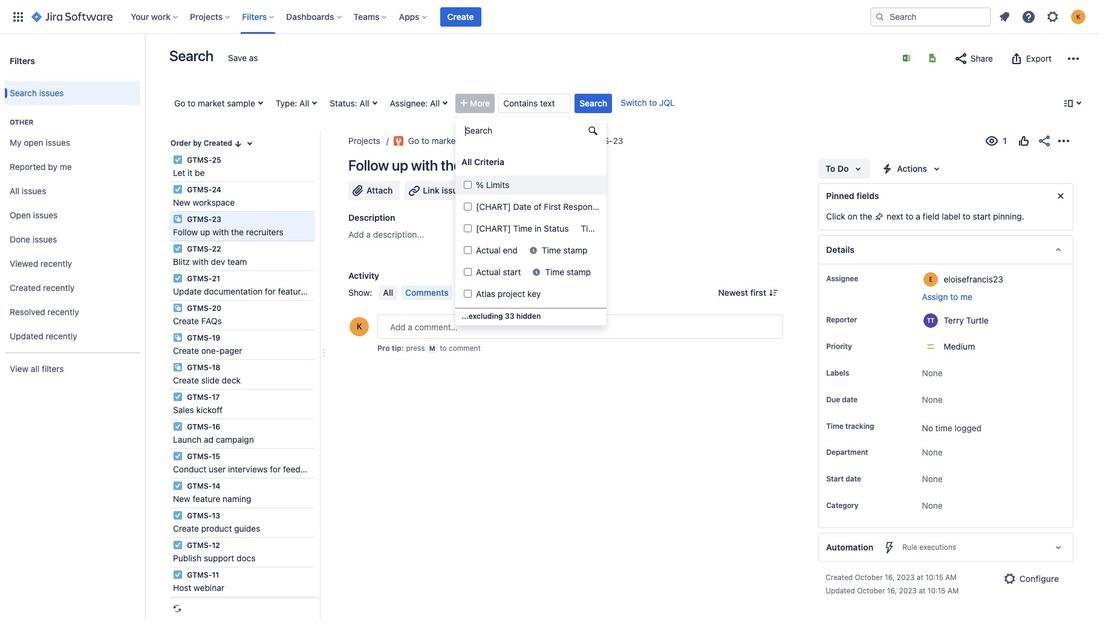 Task type: vqa. For each thing, say whether or not it's contained in the screenshot.
overview link
no



Task type: locate. For each thing, give the bounding box(es) containing it.
1 vertical spatial gtms-23
[[185, 215, 221, 224]]

1 horizontal spatial updated
[[826, 587, 856, 596]]

by inside 'link'
[[48, 161, 58, 172]]

1 vertical spatial date
[[846, 475, 862, 484]]

0 vertical spatial date
[[843, 395, 858, 404]]

me inside assign to me button
[[961, 292, 973, 302]]

description...
[[373, 229, 424, 240]]

reported by me
[[10, 161, 72, 172]]

go to market sample up all criteria
[[408, 136, 489, 146]]

0 vertical spatial sub task image
[[173, 214, 183, 224]]

search field inside banner
[[871, 7, 992, 26]]

0 horizontal spatial search field
[[462, 122, 601, 139]]

0 horizontal spatial follow up with the recruiters
[[173, 227, 284, 237]]

create for create product guides
[[173, 523, 199, 534]]

gtms- for create faqs
[[187, 304, 212, 313]]

created for created october 16, 2023 at 10:15 am updated october 16, 2023 at 10:15 am
[[826, 573, 853, 582]]

appswitcher icon image
[[11, 9, 25, 24]]

1 horizontal spatial feature
[[278, 286, 306, 297]]

1 task image from the top
[[173, 185, 183, 194]]

to do button
[[819, 159, 871, 179]]

rule
[[903, 543, 918, 552]]

search for search issues
[[10, 88, 37, 98]]

task image for sales kickoff
[[173, 392, 183, 402]]

start left pinning.
[[973, 211, 991, 221]]

3 none from the top
[[923, 447, 943, 458]]

2 [chart] from the top
[[476, 223, 511, 234]]

projects button
[[186, 7, 235, 26]]

key
[[528, 289, 541, 299]]

4 task image from the top
[[173, 392, 183, 402]]

gtms- up update
[[187, 274, 212, 283]]

1 vertical spatial recruiters
[[246, 227, 284, 237]]

actual left end
[[476, 245, 501, 255]]

22
[[212, 244, 221, 254]]

create button
[[440, 7, 481, 26]]

33
[[505, 312, 515, 321]]

created up 25
[[204, 139, 232, 148]]

me down my open issues link
[[60, 161, 72, 172]]

add
[[349, 229, 364, 240]]

7 task image from the top
[[173, 481, 183, 491]]

0 vertical spatial go
[[174, 98, 185, 108]]

none for department
[[923, 447, 943, 458]]

more actions image
[[1069, 51, 1080, 66]]

reporter pin to top. only you can see pinned fields. image
[[860, 315, 870, 325]]

a right add
[[366, 229, 371, 240]]

more information about this user image up assign
[[924, 272, 938, 287]]

a left field
[[916, 211, 921, 221]]

date for due date
[[843, 395, 858, 404]]

gtms-23 down search button
[[585, 136, 624, 146]]

gtms- for let it be
[[187, 156, 212, 165]]

copy link to issue image
[[621, 136, 631, 145]]

to up order by created
[[188, 98, 196, 108]]

11
[[212, 571, 219, 580]]

time right time stamp icon
[[542, 245, 561, 255]]

actions image
[[1057, 134, 1072, 148]]

0 vertical spatial follow up with the recruiters
[[349, 157, 524, 174]]

0 vertical spatial updated
[[10, 331, 43, 341]]

pager
[[220, 346, 242, 356]]

6 task image from the top
[[173, 451, 183, 461]]

2 vertical spatial search
[[580, 98, 608, 108]]

filters up as
[[242, 11, 267, 21]]

None checkbox
[[464, 181, 472, 189], [464, 203, 472, 211], [464, 268, 472, 276], [464, 290, 472, 298], [464, 181, 472, 189], [464, 203, 472, 211], [464, 268, 472, 276], [464, 290, 472, 298]]

attach button
[[349, 181, 400, 200]]

banner
[[0, 0, 1101, 34]]

task image
[[173, 155, 183, 165], [173, 511, 183, 520], [173, 570, 183, 580]]

0 vertical spatial at
[[917, 573, 924, 582]]

time stamp image
[[530, 247, 537, 254]]

2 sub task image from the top
[[173, 303, 183, 313]]

task image for new feature naming
[[173, 481, 183, 491]]

am
[[946, 573, 957, 582], [948, 587, 959, 596]]

0 horizontal spatial follow
[[173, 227, 198, 237]]

task image for new workspace
[[173, 185, 183, 194]]

menu bar
[[377, 286, 543, 300]]

feature down gtms-14
[[193, 494, 221, 504]]

create down sub task image on the bottom of the page
[[173, 346, 199, 356]]

actual for actual start
[[476, 267, 501, 277]]

1 horizontal spatial go
[[408, 136, 420, 146]]

october
[[855, 573, 883, 582], [858, 587, 886, 596]]

banner containing your work
[[0, 0, 1101, 34]]

with down the gtms-22
[[192, 257, 209, 267]]

0 vertical spatial the
[[441, 157, 462, 174]]

created down automation in the right of the page
[[826, 573, 853, 582]]

me down the eloisefrancis23
[[961, 292, 973, 302]]

as
[[249, 53, 258, 63]]

all inside other group
[[10, 186, 19, 196]]

stamp
[[564, 245, 588, 255], [567, 267, 591, 277]]

all right show:
[[383, 287, 393, 298]]

gtms- up 'new workspace'
[[187, 185, 212, 194]]

more information about this user image
[[924, 272, 938, 287], [924, 313, 938, 328]]

Search field
[[871, 7, 992, 26], [462, 122, 601, 139]]

go up order
[[174, 98, 185, 108]]

2 task image from the top
[[173, 511, 183, 520]]

1 vertical spatial follow up with the recruiters
[[173, 227, 284, 237]]

[chart]
[[476, 202, 511, 212], [476, 223, 511, 234]]

go
[[174, 98, 185, 108], [408, 136, 420, 146]]

0 horizontal spatial gtms-23
[[185, 215, 221, 224]]

no time logged
[[923, 423, 982, 433]]

updated recently
[[10, 331, 77, 341]]

time right time stamp image
[[546, 267, 565, 277]]

2 actual from the top
[[476, 267, 501, 277]]

task image up blitz
[[173, 244, 183, 254]]

5 task image from the top
[[173, 422, 183, 431]]

gtms-
[[585, 136, 613, 146], [187, 156, 212, 165], [187, 185, 212, 194], [187, 215, 212, 224], [187, 244, 212, 254], [187, 274, 212, 283], [187, 304, 212, 313], [187, 333, 212, 343], [187, 363, 212, 372], [187, 393, 212, 402], [187, 422, 212, 431], [187, 452, 212, 461], [187, 482, 212, 491], [187, 511, 212, 520], [187, 541, 212, 550], [187, 571, 212, 580]]

create for create one-pager
[[173, 346, 199, 356]]

0 vertical spatial am
[[946, 573, 957, 582]]

more information about this user image left 'terry'
[[924, 313, 938, 328]]

all right status:
[[360, 98, 369, 108]]

pro tip: press m to comment
[[378, 344, 481, 353]]

Search issues using keywords text field
[[499, 94, 571, 113]]

1 vertical spatial by
[[48, 161, 58, 172]]

the up issue on the left of page
[[441, 157, 462, 174]]

1 vertical spatial start
[[503, 267, 521, 277]]

viewed
[[10, 258, 38, 268]]

1 actual from the top
[[476, 245, 501, 255]]

0 vertical spatial projects
[[190, 11, 223, 21]]

help image
[[1022, 9, 1037, 24]]

to inside button
[[951, 292, 959, 302]]

with up link
[[411, 157, 438, 174]]

feature left "update"
[[278, 286, 306, 297]]

all inside button
[[383, 287, 393, 298]]

1 sub task image from the top
[[173, 214, 183, 224]]

other
[[10, 118, 33, 126]]

1 horizontal spatial me
[[961, 292, 973, 302]]

me
[[60, 161, 72, 172], [961, 292, 973, 302]]

tracking
[[846, 422, 875, 431]]

jql
[[660, 97, 675, 108]]

in left status
[[603, 223, 610, 234]]

time stamp for actual start
[[546, 267, 591, 277]]

be
[[195, 168, 205, 178]]

1 task image from the top
[[173, 155, 183, 165]]

0 vertical spatial gtms-23
[[585, 136, 624, 146]]

the
[[441, 157, 462, 174], [860, 211, 873, 221], [231, 227, 244, 237]]

view all filters
[[10, 363, 64, 374]]

actual end
[[476, 245, 518, 255]]

1 horizontal spatial follow up with the recruiters
[[349, 157, 524, 174]]

task image up the conduct
[[173, 451, 183, 461]]

task image down the conduct
[[173, 481, 183, 491]]

search issues
[[10, 88, 64, 98]]

task image up sales
[[173, 392, 183, 402]]

2 more information about this user image from the top
[[924, 313, 938, 328]]

assignee
[[827, 274, 859, 283]]

1 vertical spatial time stamp
[[546, 267, 591, 277]]

0 vertical spatial 23
[[613, 136, 624, 146]]

up up the gtms-22
[[200, 227, 210, 237]]

gtms- up ad
[[187, 422, 212, 431]]

apps button
[[395, 7, 432, 26]]

0 vertical spatial for
[[265, 286, 276, 297]]

actions button
[[876, 159, 949, 179]]

by for order
[[193, 139, 202, 148]]

jira software image
[[31, 9, 113, 24], [31, 9, 113, 24]]

none for category
[[923, 501, 943, 511]]

executions
[[920, 543, 957, 552]]

sample up all criteria
[[461, 136, 489, 146]]

task image for publish support docs
[[173, 540, 183, 550]]

2 horizontal spatial with
[[411, 157, 438, 174]]

1 vertical spatial created
[[10, 282, 41, 293]]

gtms- for follow up with the recruiters
[[187, 215, 212, 224]]

Add a comment… field
[[378, 315, 784, 339]]

up
[[392, 157, 408, 174], [200, 227, 210, 237]]

recently down created recently link
[[48, 307, 79, 317]]

gtms- up be at top
[[187, 156, 212, 165]]

2 none from the top
[[923, 395, 943, 405]]

%
[[476, 180, 484, 190]]

type: all
[[276, 98, 309, 108]]

1 vertical spatial search
[[10, 88, 37, 98]]

work
[[502, 287, 523, 298]]

market up order by created link
[[198, 98, 225, 108]]

due date pin to top. only you can see pinned fields. image
[[861, 395, 870, 405]]

1 vertical spatial sub task image
[[173, 303, 183, 313]]

menu bar containing all
[[377, 286, 543, 300]]

3 task image from the top
[[173, 274, 183, 283]]

by
[[193, 139, 202, 148], [48, 161, 58, 172]]

task image up host
[[173, 570, 183, 580]]

gtms-23 down 'new workspace'
[[185, 215, 221, 224]]

link issue button
[[405, 181, 471, 200]]

sample inside "link"
[[461, 136, 489, 146]]

viewed recently
[[10, 258, 72, 268]]

the right on
[[860, 211, 873, 221]]

start
[[827, 475, 844, 484]]

label
[[942, 211, 961, 221]]

search field down search issues using keywords text box
[[462, 122, 601, 139]]

3 sub task image from the top
[[173, 362, 183, 372]]

sub task image down update
[[173, 303, 183, 313]]

the up team
[[231, 227, 244, 237]]

time tracking pin to top. only you can see pinned fields. image
[[877, 422, 887, 431]]

create slide deck
[[173, 375, 241, 385]]

gtms- up "host webinar"
[[187, 571, 212, 580]]

2 vertical spatial created
[[826, 573, 853, 582]]

to right assign
[[951, 292, 959, 302]]

terry
[[944, 315, 964, 325]]

% limits
[[476, 180, 510, 190]]

all right 'assignee:'
[[430, 98, 440, 108]]

order
[[171, 139, 191, 148]]

recently down resolved recently link
[[46, 331, 77, 341]]

0 vertical spatial recruiters
[[465, 157, 524, 174]]

23 right default image
[[613, 136, 624, 146]]

1 vertical spatial filters
[[10, 55, 35, 66]]

1 new from the top
[[173, 197, 190, 208]]

save
[[228, 53, 247, 63]]

all
[[300, 98, 309, 108], [360, 98, 369, 108], [430, 98, 440, 108], [462, 157, 472, 167], [10, 186, 19, 196], [383, 287, 393, 298]]

time down response
[[581, 223, 601, 234]]

1 [chart] from the top
[[476, 202, 511, 212]]

small image
[[233, 139, 243, 149]]

updated down resolved
[[10, 331, 43, 341]]

for left feedback
[[270, 464, 281, 474]]

next
[[887, 211, 904, 221]]

gtms- up the new feature naming
[[187, 482, 212, 491]]

0 vertical spatial go to market sample
[[174, 98, 255, 108]]

search field up open in google sheets image at top right
[[871, 7, 992, 26]]

1 vertical spatial market
[[432, 136, 459, 146]]

0 vertical spatial new
[[173, 197, 190, 208]]

0 horizontal spatial go to market sample
[[174, 98, 255, 108]]

none for start date
[[923, 474, 943, 484]]

for right documentation
[[265, 286, 276, 297]]

all up open
[[10, 186, 19, 196]]

task image up publish
[[173, 540, 183, 550]]

all criteria element
[[456, 175, 636, 620]]

search inside search issues link
[[10, 88, 37, 98]]

1 horizontal spatial market
[[432, 136, 459, 146]]

date right start
[[846, 475, 862, 484]]

8 task image from the top
[[173, 540, 183, 550]]

new feature naming
[[173, 494, 251, 504]]

0 horizontal spatial market
[[198, 98, 225, 108]]

up down go to market sample 'icon'
[[392, 157, 408, 174]]

go to market sample inside "link"
[[408, 136, 489, 146]]

link issue
[[423, 185, 463, 195]]

4 none from the top
[[923, 474, 943, 484]]

0 horizontal spatial me
[[60, 161, 72, 172]]

1 horizontal spatial go to market sample
[[408, 136, 489, 146]]

date for start date
[[846, 475, 862, 484]]

created inside order by created link
[[204, 139, 232, 148]]

0 horizontal spatial projects
[[190, 11, 223, 21]]

1 vertical spatial more information about this user image
[[924, 313, 938, 328]]

24
[[212, 185, 221, 194]]

gtms- for blitz with dev team
[[187, 244, 212, 254]]

stamp down "status"
[[564, 245, 588, 255]]

1 in from the left
[[535, 223, 542, 234]]

recently for updated recently
[[46, 331, 77, 341]]

issues for open issues
[[33, 210, 58, 220]]

0 vertical spatial [chart]
[[476, 202, 511, 212]]

1 horizontal spatial in
[[603, 223, 610, 234]]

recently up created recently
[[41, 258, 72, 268]]

filters up the search issues
[[10, 55, 35, 66]]

time stamp image
[[533, 269, 541, 276]]

by right reported
[[48, 161, 58, 172]]

create right apps dropdown button
[[448, 11, 474, 21]]

start inside all criteria "element"
[[503, 267, 521, 277]]

5 none from the top
[[923, 501, 943, 511]]

labels
[[827, 369, 850, 378]]

assignee: all
[[390, 98, 440, 108]]

0 vertical spatial feature
[[278, 286, 306, 297]]

go right go to market sample 'icon'
[[408, 136, 420, 146]]

other group
[[5, 105, 140, 352]]

status:
[[330, 98, 357, 108]]

task image left gtms-13
[[173, 511, 183, 520]]

to right m
[[440, 344, 447, 353]]

[chart] for [chart] time in status
[[476, 223, 511, 234]]

2 in from the left
[[603, 223, 610, 234]]

search up default image
[[580, 98, 608, 108]]

stamp for actual start
[[567, 267, 591, 277]]

0 horizontal spatial sample
[[227, 98, 255, 108]]

none for labels
[[923, 368, 943, 378]]

task image for let it be
[[173, 155, 183, 165]]

18
[[212, 363, 221, 372]]

blitz with dev team
[[173, 257, 247, 267]]

1 vertical spatial at
[[920, 587, 926, 596]]

gtms- up create slide deck
[[187, 363, 212, 372]]

all issues link
[[5, 179, 140, 203]]

all left criteria
[[462, 157, 472, 167]]

0 horizontal spatial in
[[535, 223, 542, 234]]

option
[[456, 306, 607, 326]]

gtms- up the conduct
[[187, 452, 212, 461]]

1 horizontal spatial gtms-23
[[585, 136, 624, 146]]

follow up with the recruiters down go to market sample "link"
[[349, 157, 524, 174]]

more information about this user image for eloisefrancis23
[[924, 272, 938, 287]]

0 vertical spatial 16,
[[885, 573, 895, 582]]

1 vertical spatial with
[[213, 227, 229, 237]]

new down gtms-14
[[173, 494, 190, 504]]

projects for projects link
[[349, 136, 381, 146]]

gtms- for create one-pager
[[187, 333, 212, 343]]

priority pin to top. only you can see pinned fields. image
[[855, 342, 865, 352]]

projects inside "popup button"
[[190, 11, 223, 21]]

more information about this user image for terry turtle
[[924, 313, 938, 328]]

issues inside 'group'
[[39, 88, 64, 98]]

recruiters up team
[[246, 227, 284, 237]]

1 vertical spatial projects
[[349, 136, 381, 146]]

search inside search button
[[580, 98, 608, 108]]

actual for actual end
[[476, 245, 501, 255]]

task image for host webinar
[[173, 570, 183, 580]]

0 horizontal spatial feature
[[193, 494, 221, 504]]

save as
[[228, 53, 258, 63]]

new down gtms-24
[[173, 197, 190, 208]]

search up other
[[10, 88, 37, 98]]

time in status
[[581, 223, 636, 234]]

filters
[[242, 11, 267, 21], [10, 55, 35, 66]]

0 horizontal spatial with
[[192, 257, 209, 267]]

0 horizontal spatial go
[[174, 98, 185, 108]]

updated inside other group
[[10, 331, 43, 341]]

task image
[[173, 185, 183, 194], [173, 244, 183, 254], [173, 274, 183, 283], [173, 392, 183, 402], [173, 422, 183, 431], [173, 451, 183, 461], [173, 481, 183, 491], [173, 540, 183, 550]]

0 horizontal spatial updated
[[10, 331, 43, 341]]

0 vertical spatial time stamp
[[542, 245, 588, 255]]

updated inside created october 16, 2023 at 10:15 am updated october 16, 2023 at 10:15 am
[[826, 587, 856, 596]]

2 vertical spatial with
[[192, 257, 209, 267]]

1 vertical spatial me
[[961, 292, 973, 302]]

1 more information about this user image from the top
[[924, 272, 938, 287]]

by for reported
[[48, 161, 58, 172]]

created inside created october 16, 2023 at 10:15 am updated october 16, 2023 at 10:15 am
[[826, 573, 853, 582]]

by right order
[[193, 139, 202, 148]]

gtms- up create one-pager
[[187, 333, 212, 343]]

0 vertical spatial up
[[392, 157, 408, 174]]

gtms- down 'new workspace'
[[187, 215, 212, 224]]

issues inside 'link'
[[33, 210, 58, 220]]

2 task image from the top
[[173, 244, 183, 254]]

go to market sample inside dropdown button
[[174, 98, 255, 108]]

new
[[173, 197, 190, 208], [173, 494, 190, 504]]

3 task image from the top
[[173, 570, 183, 580]]

0 vertical spatial search field
[[871, 7, 992, 26]]

create inside button
[[448, 11, 474, 21]]

gtms- up blitz with dev team
[[187, 244, 212, 254]]

0 horizontal spatial created
[[10, 282, 41, 293]]

gtms- for host webinar
[[187, 571, 212, 580]]

2 vertical spatial sub task image
[[173, 362, 183, 372]]

updated down automation in the right of the page
[[826, 587, 856, 596]]

create down gtms-13
[[173, 523, 199, 534]]

0 vertical spatial task image
[[173, 155, 183, 165]]

projects right work
[[190, 11, 223, 21]]

1 vertical spatial up
[[200, 227, 210, 237]]

1 vertical spatial [chart]
[[476, 223, 511, 234]]

1 horizontal spatial filters
[[242, 11, 267, 21]]

2 horizontal spatial the
[[860, 211, 873, 221]]

1 vertical spatial go
[[408, 136, 420, 146]]

go to market sample button
[[169, 94, 267, 113]]

start date
[[827, 475, 862, 484]]

end
[[503, 245, 518, 255]]

2 horizontal spatial search
[[580, 98, 608, 108]]

sub task image
[[173, 214, 183, 224], [173, 303, 183, 313], [173, 362, 183, 372]]

projects for projects "popup button"
[[190, 11, 223, 21]]

at
[[917, 573, 924, 582], [920, 587, 926, 596]]

pro
[[378, 344, 390, 353]]

open
[[10, 210, 31, 220]]

feature
[[278, 286, 306, 297], [193, 494, 221, 504]]

gtms- for update documentation for feature update
[[187, 274, 212, 283]]

0 vertical spatial actual
[[476, 245, 501, 255]]

actual
[[476, 245, 501, 255], [476, 267, 501, 277]]

0 vertical spatial start
[[973, 211, 991, 221]]

0 vertical spatial me
[[60, 161, 72, 172]]

0 vertical spatial more information about this user image
[[924, 272, 938, 287]]

limits
[[486, 180, 510, 190]]

gtms-23 link
[[585, 134, 624, 148]]

main content
[[145, 33, 1101, 619]]

start up work
[[503, 267, 521, 277]]

market inside "link"
[[432, 136, 459, 146]]

gtms- for launch ad campaign
[[187, 422, 212, 431]]

gtms- up the "create faqs"
[[187, 304, 212, 313]]

sub task image for create faqs
[[173, 303, 183, 313]]

follow down projects link
[[349, 157, 389, 174]]

0 vertical spatial 10:15
[[926, 573, 944, 582]]

0 vertical spatial sample
[[227, 98, 255, 108]]

task image up launch
[[173, 422, 183, 431]]

gtms-17
[[185, 393, 220, 402]]

recently down viewed recently link
[[43, 282, 75, 293]]

publish
[[173, 553, 202, 563]]

stamp right time stamp image
[[567, 267, 591, 277]]

None checkbox
[[464, 225, 472, 232], [464, 246, 472, 254], [464, 225, 472, 232], [464, 246, 472, 254]]

feedback
[[283, 464, 319, 474]]

sample up small icon
[[227, 98, 255, 108]]

created for created recently
[[10, 282, 41, 293]]

task image up update
[[173, 274, 183, 283]]

all criteria
[[462, 157, 505, 167]]

projects left go to market sample 'icon'
[[349, 136, 381, 146]]

newest first
[[719, 287, 767, 298]]

1 horizontal spatial search
[[169, 47, 214, 64]]

1 none from the top
[[923, 368, 943, 378]]

me inside "reported by me" 'link'
[[60, 161, 72, 172]]

created inside created recently link
[[10, 282, 41, 293]]

search down projects "popup button"
[[169, 47, 214, 64]]

gtms-23
[[585, 136, 624, 146], [185, 215, 221, 224]]

15
[[212, 452, 220, 461]]

1 vertical spatial new
[[173, 494, 190, 504]]

1 vertical spatial stamp
[[567, 267, 591, 277]]

gtms-12
[[185, 541, 220, 550]]

to right go to market sample 'icon'
[[422, 136, 430, 146]]

2 new from the top
[[173, 494, 190, 504]]

go inside "link"
[[408, 136, 420, 146]]

0 horizontal spatial start
[[503, 267, 521, 277]]



Task type: describe. For each thing, give the bounding box(es) containing it.
open
[[24, 137, 43, 147]]

teams button
[[350, 7, 392, 26]]

16
[[212, 422, 221, 431]]

go to market sample link
[[394, 134, 489, 148]]

me for assign to me
[[961, 292, 973, 302]]

0 horizontal spatial a
[[366, 229, 371, 240]]

go to market sample image
[[394, 136, 404, 146]]

to right label
[[963, 211, 971, 221]]

your profile and settings image
[[1072, 9, 1086, 24]]

25
[[212, 156, 221, 165]]

1 horizontal spatial recruiters
[[465, 157, 524, 174]]

status
[[612, 223, 636, 234]]

workspace
[[193, 197, 235, 208]]

0 vertical spatial search
[[169, 47, 214, 64]]

gtms- for sales kickoff
[[187, 393, 212, 402]]

to inside dropdown button
[[188, 98, 196, 108]]

task image for create product guides
[[173, 511, 183, 520]]

[chart] for [chart] date of first response
[[476, 202, 511, 212]]

category
[[827, 501, 859, 510]]

recently for created recently
[[43, 282, 75, 293]]

created october 16, 2023 at 10:15 am updated october 16, 2023 at 10:15 am
[[826, 573, 959, 596]]

your work button
[[127, 7, 183, 26]]

0 horizontal spatial filters
[[10, 55, 35, 66]]

gtms- left copy link to issue image
[[585, 136, 613, 146]]

0 vertical spatial with
[[411, 157, 438, 174]]

gtms-14
[[185, 482, 221, 491]]

primary element
[[7, 0, 861, 34]]

1 horizontal spatial with
[[213, 227, 229, 237]]

1 vertical spatial for
[[270, 464, 281, 474]]

pinning.
[[994, 211, 1025, 221]]

first
[[544, 202, 561, 212]]

department
[[827, 448, 869, 457]]

new workspace
[[173, 197, 235, 208]]

task image for update documentation for feature update
[[173, 274, 183, 283]]

new for new feature naming
[[173, 494, 190, 504]]

new for new workspace
[[173, 197, 190, 208]]

gtms-24
[[185, 185, 221, 194]]

search image
[[876, 12, 885, 21]]

1 vertical spatial follow
[[173, 227, 198, 237]]

open in microsoft excel image
[[902, 53, 912, 63]]

fields
[[857, 191, 880, 201]]

recently for resolved recently
[[48, 307, 79, 317]]

time tracking
[[827, 422, 875, 431]]

filters inside popup button
[[242, 11, 267, 21]]

medium
[[944, 341, 976, 352]]

all right type:
[[300, 98, 309, 108]]

to left jql
[[650, 97, 657, 108]]

filters
[[42, 363, 64, 374]]

created recently
[[10, 282, 75, 293]]

gtms- for new feature naming
[[187, 482, 212, 491]]

other heading
[[5, 117, 140, 127]]

sub task image
[[173, 333, 183, 343]]

update documentation for feature update
[[173, 286, 335, 297]]

gtms-22
[[185, 244, 221, 254]]

history button
[[457, 286, 494, 300]]

order by created
[[171, 139, 232, 148]]

1 horizontal spatial the
[[441, 157, 462, 174]]

reported by me link
[[5, 155, 140, 179]]

details
[[827, 244, 855, 255]]

type:
[[276, 98, 297, 108]]

gtms-21
[[185, 274, 220, 283]]

save as button
[[222, 48, 264, 68]]

response
[[564, 202, 602, 212]]

go inside dropdown button
[[174, 98, 185, 108]]

update
[[308, 286, 335, 297]]

search issues link
[[5, 81, 140, 105]]

1 vertical spatial am
[[948, 587, 959, 596]]

issues for search issues
[[39, 88, 64, 98]]

settings image
[[1046, 9, 1061, 24]]

0 horizontal spatial up
[[200, 227, 210, 237]]

notifications image
[[998, 9, 1012, 24]]

1 vertical spatial 16,
[[888, 587, 898, 596]]

done issues link
[[5, 228, 140, 252]]

project
[[498, 289, 525, 299]]

conduct user interviews for feedback
[[173, 464, 319, 474]]

do
[[838, 163, 849, 174]]

create product guides
[[173, 523, 260, 534]]

sub task image for follow up with the recruiters
[[173, 214, 183, 224]]

product
[[201, 523, 232, 534]]

...excluding 33 hidden
[[462, 312, 541, 321]]

all issues
[[10, 186, 46, 196]]

1 horizontal spatial a
[[916, 211, 921, 221]]

export button
[[1004, 49, 1058, 68]]

21
[[212, 274, 220, 283]]

resolved
[[10, 307, 45, 317]]

gtms- for create slide deck
[[187, 363, 212, 372]]

1 vertical spatial 2023
[[900, 587, 918, 596]]

task image for conduct user interviews for feedback
[[173, 451, 183, 461]]

share link
[[948, 49, 1000, 68]]

automation element
[[819, 533, 1074, 562]]

1 vertical spatial 23
[[212, 215, 221, 224]]

view
[[10, 363, 29, 374]]

1 vertical spatial october
[[858, 587, 886, 596]]

vote options: no one has voted for this issue yet. image
[[1017, 134, 1032, 148]]

create for create
[[448, 11, 474, 21]]

attach
[[367, 185, 393, 195]]

recently for viewed recently
[[41, 258, 72, 268]]

sales kickoff
[[173, 405, 223, 415]]

link
[[423, 185, 440, 195]]

description
[[349, 212, 395, 223]]

to right next
[[906, 211, 914, 221]]

me for reported by me
[[60, 161, 72, 172]]

hide message image
[[1054, 189, 1069, 203]]

gtms- for new workspace
[[187, 185, 212, 194]]

switch
[[621, 97, 647, 108]]

m
[[430, 344, 436, 352]]

create for create faqs
[[173, 316, 199, 326]]

search for search button
[[580, 98, 608, 108]]

search issues group
[[5, 77, 140, 109]]

issues for all issues
[[22, 186, 46, 196]]

done issues
[[10, 234, 57, 244]]

gtms-19
[[185, 333, 221, 343]]

status: all
[[330, 98, 369, 108]]

time left the tracking
[[827, 422, 844, 431]]

time stamp for actual end
[[542, 245, 588, 255]]

default image
[[588, 126, 598, 136]]

to
[[826, 163, 836, 174]]

market inside dropdown button
[[198, 98, 225, 108]]

task image for blitz with dev team
[[173, 244, 183, 254]]

more
[[470, 98, 490, 108]]

gtms- for publish support docs
[[187, 541, 212, 550]]

sidebar navigation image
[[132, 48, 159, 73]]

1 horizontal spatial up
[[392, 157, 408, 174]]

0 vertical spatial october
[[855, 573, 883, 582]]

create for create slide deck
[[173, 375, 199, 385]]

resolved recently link
[[5, 300, 140, 324]]

task image for launch ad campaign
[[173, 422, 183, 431]]

due date
[[827, 395, 858, 404]]

more button
[[456, 94, 495, 113]]

actual start
[[476, 267, 521, 277]]

no
[[923, 423, 934, 433]]

created recently link
[[5, 276, 140, 300]]

create faqs
[[173, 316, 222, 326]]

gtms-25
[[185, 156, 221, 165]]

assign to me
[[923, 292, 973, 302]]

order by created link
[[169, 136, 244, 150]]

gtms- for conduct user interviews for feedback
[[187, 452, 212, 461]]

to inside "link"
[[422, 136, 430, 146]]

next to a field label to start pinning.
[[885, 211, 1025, 221]]

1 vertical spatial feature
[[193, 494, 221, 504]]

due
[[827, 395, 841, 404]]

all button
[[380, 286, 397, 300]]

log
[[525, 287, 537, 298]]

sample inside dropdown button
[[227, 98, 255, 108]]

your work
[[131, 11, 171, 21]]

details element
[[819, 235, 1074, 264]]

sub task image for create slide deck
[[173, 362, 183, 372]]

2 vertical spatial the
[[231, 227, 244, 237]]

team
[[228, 257, 247, 267]]

gtms- for create product guides
[[187, 511, 212, 520]]

stamp for actual end
[[564, 245, 588, 255]]

date
[[513, 202, 532, 212]]

my open issues
[[10, 137, 70, 147]]

0 vertical spatial 2023
[[897, 573, 915, 582]]

issues for done issues
[[33, 234, 57, 244]]

share
[[971, 53, 994, 64]]

dashboards
[[286, 11, 334, 21]]

1 horizontal spatial 23
[[613, 136, 624, 146]]

host
[[173, 583, 191, 593]]

comment
[[449, 344, 481, 353]]

time down date
[[513, 223, 533, 234]]

1 vertical spatial search field
[[462, 122, 601, 139]]

open in google sheets image
[[928, 53, 938, 63]]

rule executions
[[903, 543, 957, 552]]

0 vertical spatial follow
[[349, 157, 389, 174]]

faqs
[[201, 316, 222, 326]]

open issues
[[10, 210, 58, 220]]

1 vertical spatial 10:15
[[928, 587, 946, 596]]

your
[[131, 11, 149, 21]]

to do
[[826, 163, 849, 174]]



